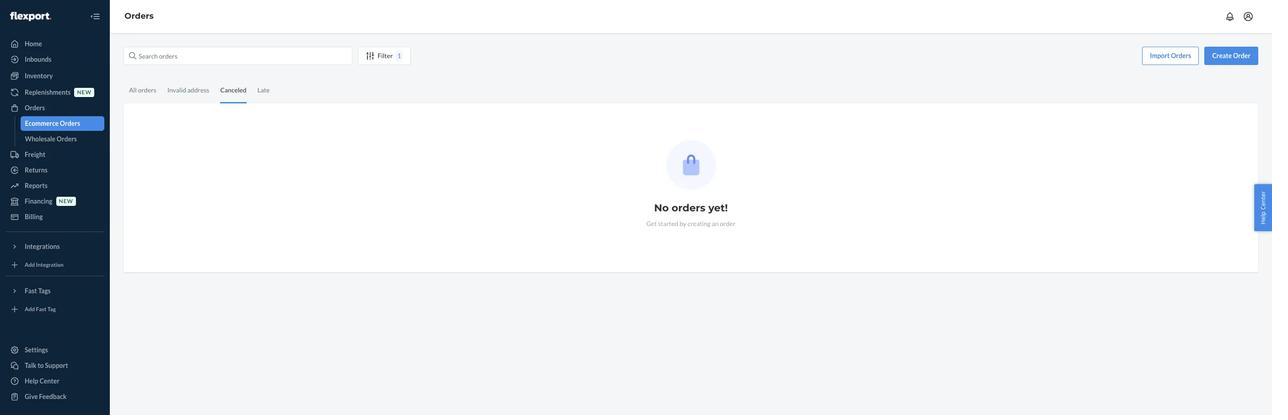 Task type: vqa. For each thing, say whether or not it's contained in the screenshot.
Import Orders button
yes



Task type: describe. For each thing, give the bounding box(es) containing it.
add for add fast tag
[[25, 306, 35, 313]]

inbounds
[[25, 55, 51, 63]]

replenishments
[[25, 88, 71, 96]]

talk
[[25, 361, 36, 369]]

orders for ecommerce orders
[[60, 119, 80, 127]]

give
[[25, 393, 38, 400]]

all orders
[[129, 86, 156, 94]]

late
[[257, 86, 270, 94]]

ecommerce
[[25, 119, 59, 127]]

create order
[[1212, 52, 1251, 59]]

ecommerce orders link
[[20, 116, 104, 131]]

help center button
[[1254, 184, 1272, 231]]

invalid
[[167, 86, 186, 94]]

reports link
[[5, 178, 104, 193]]

filter
[[378, 52, 393, 59]]

import orders button
[[1142, 47, 1199, 65]]

orders for no
[[672, 202, 705, 214]]

inventory
[[25, 72, 53, 80]]

help center inside help center button
[[1259, 191, 1267, 224]]

help center link
[[5, 374, 104, 388]]

Search orders text field
[[124, 47, 352, 65]]

support
[[45, 361, 68, 369]]

no orders yet!
[[654, 202, 728, 214]]

fast inside 'add fast tag' link
[[36, 306, 46, 313]]

canceled
[[220, 86, 246, 94]]

yet!
[[708, 202, 728, 214]]

ecommerce orders
[[25, 119, 80, 127]]

import
[[1150, 52, 1170, 59]]

inbounds link
[[5, 52, 104, 67]]

center inside help center button
[[1259, 191, 1267, 210]]

started
[[658, 220, 678, 227]]

freight
[[25, 151, 45, 158]]

1 horizontal spatial orders link
[[124, 11, 154, 21]]

fast tags button
[[5, 284, 104, 298]]

give feedback button
[[5, 389, 104, 404]]

returns link
[[5, 163, 104, 178]]

talk to support
[[25, 361, 68, 369]]

orders for import orders
[[1171, 52, 1191, 59]]

all
[[129, 86, 137, 94]]

orders up ecommerce at top
[[25, 104, 45, 112]]

tags
[[38, 287, 51, 295]]

address
[[187, 86, 209, 94]]

integration
[[36, 261, 64, 268]]

create
[[1212, 52, 1232, 59]]

empty list image
[[666, 140, 716, 190]]

financing
[[25, 197, 52, 205]]

invalid address
[[167, 86, 209, 94]]

get started by creating an order
[[646, 220, 736, 227]]

orders for all
[[138, 86, 156, 94]]



Task type: locate. For each thing, give the bounding box(es) containing it.
1 horizontal spatial help center
[[1259, 191, 1267, 224]]

orders up "get started by creating an order"
[[672, 202, 705, 214]]

order
[[1233, 52, 1251, 59]]

orders down ecommerce orders link
[[57, 135, 77, 143]]

freight link
[[5, 147, 104, 162]]

creating
[[688, 220, 711, 227]]

add integration
[[25, 261, 64, 268]]

orders up search icon
[[124, 11, 154, 21]]

talk to support button
[[5, 358, 104, 373]]

new
[[77, 89, 91, 96], [59, 198, 73, 205]]

reports
[[25, 182, 47, 189]]

0 horizontal spatial center
[[40, 377, 59, 385]]

add down fast tags
[[25, 306, 35, 313]]

orders right "import"
[[1171, 52, 1191, 59]]

help center
[[1259, 191, 1267, 224], [25, 377, 59, 385]]

fast left tags
[[25, 287, 37, 295]]

home
[[25, 40, 42, 48]]

1 horizontal spatial help
[[1259, 211, 1267, 224]]

0 horizontal spatial help center
[[25, 377, 59, 385]]

tag
[[47, 306, 56, 313]]

an
[[712, 220, 719, 227]]

1 horizontal spatial center
[[1259, 191, 1267, 210]]

add for add integration
[[25, 261, 35, 268]]

1 vertical spatial help center
[[25, 377, 59, 385]]

orders link up ecommerce orders
[[5, 101, 104, 115]]

0 vertical spatial orders
[[138, 86, 156, 94]]

0 vertical spatial orders link
[[124, 11, 154, 21]]

filter 1
[[378, 52, 401, 59]]

new for financing
[[59, 198, 73, 205]]

integrations button
[[5, 239, 104, 254]]

help inside button
[[1259, 211, 1267, 224]]

add
[[25, 261, 35, 268], [25, 306, 35, 313]]

new for replenishments
[[77, 89, 91, 96]]

0 vertical spatial new
[[77, 89, 91, 96]]

integrations
[[25, 243, 60, 250]]

by
[[680, 220, 686, 227]]

1 horizontal spatial new
[[77, 89, 91, 96]]

1 vertical spatial center
[[40, 377, 59, 385]]

open account menu image
[[1243, 11, 1254, 22]]

help center inside help center link
[[25, 377, 59, 385]]

orders right the all
[[138, 86, 156, 94]]

0 vertical spatial fast
[[25, 287, 37, 295]]

1 vertical spatial new
[[59, 198, 73, 205]]

0 horizontal spatial orders link
[[5, 101, 104, 115]]

get
[[646, 220, 657, 227]]

orders
[[138, 86, 156, 94], [672, 202, 705, 214]]

close navigation image
[[90, 11, 101, 22]]

fast inside fast tags dropdown button
[[25, 287, 37, 295]]

inventory link
[[5, 69, 104, 83]]

orders inside ecommerce orders link
[[60, 119, 80, 127]]

returns
[[25, 166, 48, 174]]

flexport logo image
[[10, 12, 51, 21]]

2 add from the top
[[25, 306, 35, 313]]

orders inside the import orders button
[[1171, 52, 1191, 59]]

1 vertical spatial fast
[[36, 306, 46, 313]]

0 horizontal spatial help
[[25, 377, 38, 385]]

orders up wholesale orders link
[[60, 119, 80, 127]]

orders for wholesale orders
[[57, 135, 77, 143]]

0 vertical spatial help center
[[1259, 191, 1267, 224]]

0 horizontal spatial orders
[[138, 86, 156, 94]]

1 vertical spatial add
[[25, 306, 35, 313]]

give feedback
[[25, 393, 67, 400]]

wholesale orders link
[[20, 132, 104, 146]]

new down inventory link
[[77, 89, 91, 96]]

1
[[397, 52, 401, 59]]

no
[[654, 202, 669, 214]]

billing
[[25, 213, 43, 221]]

0 vertical spatial help
[[1259, 211, 1267, 224]]

create order link
[[1205, 47, 1258, 65]]

add fast tag link
[[5, 302, 104, 317]]

fast
[[25, 287, 37, 295], [36, 306, 46, 313]]

0 horizontal spatial new
[[59, 198, 73, 205]]

settings
[[25, 346, 48, 354]]

wholesale
[[25, 135, 55, 143]]

fast left tag
[[36, 306, 46, 313]]

billing link
[[5, 210, 104, 224]]

0 vertical spatial add
[[25, 261, 35, 268]]

settings link
[[5, 343, 104, 357]]

new down reports link
[[59, 198, 73, 205]]

search image
[[129, 52, 136, 59]]

1 vertical spatial help
[[25, 377, 38, 385]]

1 vertical spatial orders link
[[5, 101, 104, 115]]

help
[[1259, 211, 1267, 224], [25, 377, 38, 385]]

orders
[[124, 11, 154, 21], [1171, 52, 1191, 59], [25, 104, 45, 112], [60, 119, 80, 127], [57, 135, 77, 143]]

orders link up search icon
[[124, 11, 154, 21]]

add integration link
[[5, 258, 104, 272]]

home link
[[5, 37, 104, 51]]

add left the integration
[[25, 261, 35, 268]]

center
[[1259, 191, 1267, 210], [40, 377, 59, 385]]

add fast tag
[[25, 306, 56, 313]]

wholesale orders
[[25, 135, 77, 143]]

import orders
[[1150, 52, 1191, 59]]

order
[[720, 220, 736, 227]]

open notifications image
[[1224, 11, 1235, 22]]

feedback
[[39, 393, 67, 400]]

orders link
[[124, 11, 154, 21], [5, 101, 104, 115]]

1 vertical spatial orders
[[672, 202, 705, 214]]

center inside help center link
[[40, 377, 59, 385]]

0 vertical spatial center
[[1259, 191, 1267, 210]]

orders inside wholesale orders link
[[57, 135, 77, 143]]

fast tags
[[25, 287, 51, 295]]

1 add from the top
[[25, 261, 35, 268]]

to
[[38, 361, 44, 369]]

1 horizontal spatial orders
[[672, 202, 705, 214]]



